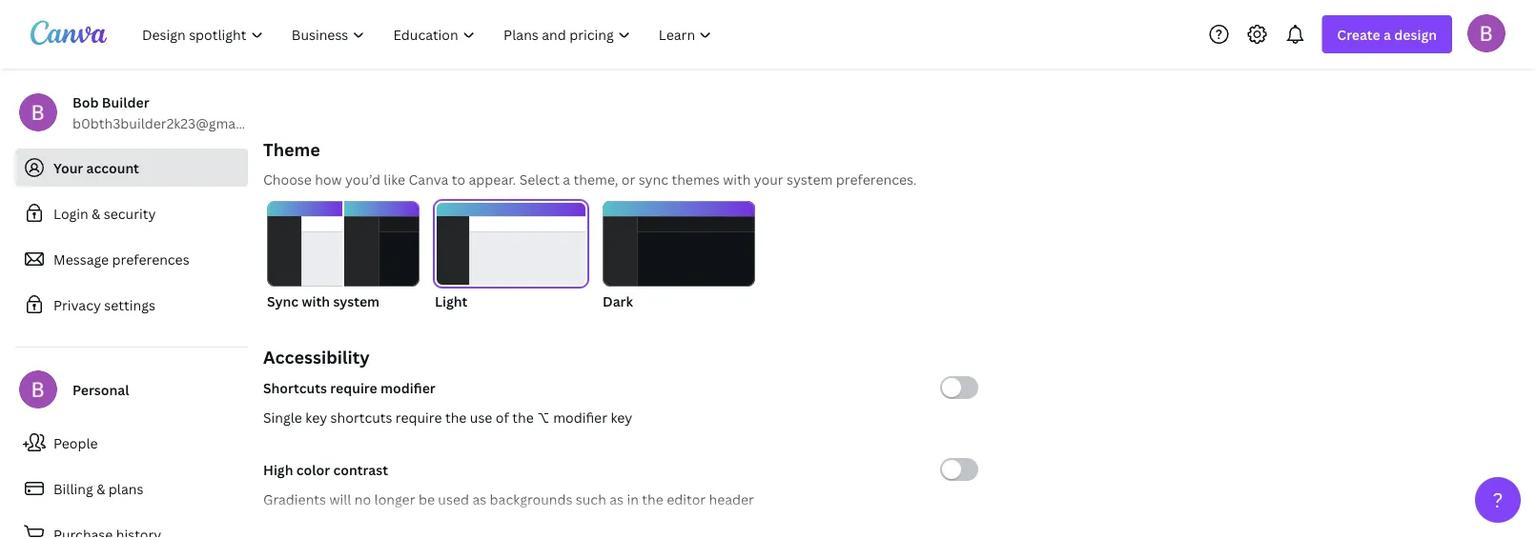 Task type: describe. For each thing, give the bounding box(es) containing it.
2 as from the left
[[609, 491, 624, 509]]

such
[[576, 491, 606, 509]]

sync with system
[[267, 292, 380, 310]]

of
[[496, 409, 509, 427]]

single key shortcuts require the use of the ⌥ modifier key
[[263, 409, 632, 427]]

login & security link
[[15, 195, 248, 233]]

login & security
[[53, 205, 156, 223]]

theme,
[[574, 170, 618, 188]]

a inside create a design "dropdown button"
[[1384, 25, 1391, 43]]

select
[[519, 170, 560, 188]]

dark
[[603, 292, 633, 310]]

privacy
[[53, 296, 101, 314]]

1 as from the left
[[472, 491, 486, 509]]

accessibility
[[263, 346, 370, 369]]

shortcuts
[[330, 409, 392, 427]]

to
[[452, 170, 465, 188]]

& for login
[[92, 205, 100, 223]]

1 horizontal spatial the
[[512, 409, 534, 427]]

system inside theme choose how you'd like canva to appear. select a theme, or sync themes with your system preferences.
[[787, 170, 833, 188]]

2 key from the left
[[611, 409, 632, 427]]

like
[[384, 170, 405, 188]]

contrast
[[333, 461, 388, 479]]

will
[[329, 491, 351, 509]]

1 vertical spatial modifier
[[553, 409, 607, 427]]

in
[[627, 491, 639, 509]]

high color contrast
[[263, 461, 388, 479]]

0 horizontal spatial require
[[330, 379, 377, 397]]

people link
[[15, 424, 248, 462]]

themes
[[672, 170, 720, 188]]

0 horizontal spatial the
[[445, 409, 467, 427]]

billing & plans link
[[15, 470, 248, 508]]

Light button
[[435, 201, 587, 312]]

account
[[86, 159, 139, 177]]

used
[[438, 491, 469, 509]]

people
[[53, 434, 98, 452]]

personal
[[72, 381, 129, 399]]

choose
[[263, 170, 312, 188]]

Sync with system button
[[267, 201, 420, 312]]

top level navigation element
[[130, 15, 728, 53]]

shortcuts require modifier
[[263, 379, 435, 397]]

your account
[[53, 159, 139, 177]]

system inside button
[[333, 292, 380, 310]]

create a design
[[1337, 25, 1437, 43]]

settings
[[104, 296, 155, 314]]

2 horizontal spatial the
[[642, 491, 663, 509]]

your account link
[[15, 149, 248, 187]]

builder
[[102, 93, 149, 111]]

& for billing
[[96, 480, 105, 498]]

sync
[[267, 292, 299, 310]]

use
[[470, 409, 492, 427]]



Task type: vqa. For each thing, say whether or not it's contained in the screenshot.
be
yes



Task type: locate. For each thing, give the bounding box(es) containing it.
0 horizontal spatial with
[[302, 292, 330, 310]]

1 horizontal spatial key
[[611, 409, 632, 427]]

gradients will no longer be used as backgrounds such as in the editor header
[[263, 491, 754, 509]]

bob builder image
[[1467, 14, 1506, 52]]

require
[[330, 379, 377, 397], [396, 409, 442, 427]]

message preferences link
[[15, 240, 248, 278]]

bob builder b0bth3builder2k23@gmail.com
[[72, 93, 275, 132]]

as left in
[[609, 491, 624, 509]]

security
[[104, 205, 156, 223]]

1 vertical spatial require
[[396, 409, 442, 427]]

message
[[53, 250, 109, 268]]

with inside button
[[302, 292, 330, 310]]

1 horizontal spatial system
[[787, 170, 833, 188]]

privacy settings link
[[15, 286, 248, 324]]

key right ⌥
[[611, 409, 632, 427]]

modifier
[[380, 379, 435, 397], [553, 409, 607, 427]]

key
[[305, 409, 327, 427], [611, 409, 632, 427]]

1 horizontal spatial as
[[609, 491, 624, 509]]

1 horizontal spatial a
[[1384, 25, 1391, 43]]

1 vertical spatial with
[[302, 292, 330, 310]]

1 key from the left
[[305, 409, 327, 427]]

require right shortcuts on the bottom
[[396, 409, 442, 427]]

0 vertical spatial a
[[1384, 25, 1391, 43]]

⌥
[[537, 409, 550, 427]]

gradients
[[263, 491, 326, 509]]

with left your
[[723, 170, 751, 188]]

0 vertical spatial with
[[723, 170, 751, 188]]

system
[[787, 170, 833, 188], [333, 292, 380, 310]]

the
[[445, 409, 467, 427], [512, 409, 534, 427], [642, 491, 663, 509]]

with right sync
[[302, 292, 330, 310]]

a right select
[[563, 170, 570, 188]]

theme
[[263, 138, 320, 161]]

0 vertical spatial require
[[330, 379, 377, 397]]

1 horizontal spatial modifier
[[553, 409, 607, 427]]

a inside theme choose how you'd like canva to appear. select a theme, or sync themes with your system preferences.
[[563, 170, 570, 188]]

& right login
[[92, 205, 100, 223]]

bob
[[72, 93, 99, 111]]

0 vertical spatial &
[[92, 205, 100, 223]]

appear.
[[469, 170, 516, 188]]

billing & plans
[[53, 480, 143, 498]]

sync
[[639, 170, 668, 188]]

system right your
[[787, 170, 833, 188]]

& left 'plans'
[[96, 480, 105, 498]]

single
[[263, 409, 302, 427]]

modifier up single key shortcuts require the use of the ⌥ modifier key
[[380, 379, 435, 397]]

color
[[296, 461, 330, 479]]

billing
[[53, 480, 93, 498]]

?
[[1493, 487, 1503, 514]]

as right used
[[472, 491, 486, 509]]

system up accessibility
[[333, 292, 380, 310]]

? button
[[1475, 478, 1521, 523]]

you'd
[[345, 170, 380, 188]]

0 horizontal spatial as
[[472, 491, 486, 509]]

0 horizontal spatial a
[[563, 170, 570, 188]]

the left use
[[445, 409, 467, 427]]

preferences
[[112, 250, 189, 268]]

0 vertical spatial system
[[787, 170, 833, 188]]

1 vertical spatial &
[[96, 480, 105, 498]]

1 vertical spatial system
[[333, 292, 380, 310]]

preferences.
[[836, 170, 917, 188]]

plans
[[109, 480, 143, 498]]

or
[[621, 170, 635, 188]]

with inside theme choose how you'd like canva to appear. select a theme, or sync themes with your system preferences.
[[723, 170, 751, 188]]

0 horizontal spatial modifier
[[380, 379, 435, 397]]

shortcuts
[[263, 379, 327, 397]]

editor
[[667, 491, 706, 509]]

the right in
[[642, 491, 663, 509]]

longer
[[374, 491, 415, 509]]

1 vertical spatial a
[[563, 170, 570, 188]]

design
[[1394, 25, 1437, 43]]

0 horizontal spatial system
[[333, 292, 380, 310]]

no
[[354, 491, 371, 509]]

be
[[418, 491, 435, 509]]

modifier right ⌥
[[553, 409, 607, 427]]

1 horizontal spatial require
[[396, 409, 442, 427]]

1 horizontal spatial with
[[723, 170, 751, 188]]

create a design button
[[1322, 15, 1452, 53]]

header
[[709, 491, 754, 509]]

a left design
[[1384, 25, 1391, 43]]

key right single
[[305, 409, 327, 427]]

with
[[723, 170, 751, 188], [302, 292, 330, 310]]

require up shortcuts on the bottom
[[330, 379, 377, 397]]

privacy settings
[[53, 296, 155, 314]]

the left ⌥
[[512, 409, 534, 427]]

high
[[263, 461, 293, 479]]

0 horizontal spatial key
[[305, 409, 327, 427]]

backgrounds
[[490, 491, 572, 509]]

a
[[1384, 25, 1391, 43], [563, 170, 570, 188]]

message preferences
[[53, 250, 189, 268]]

canva
[[409, 170, 449, 188]]

login
[[53, 205, 88, 223]]

&
[[92, 205, 100, 223], [96, 480, 105, 498]]

theme choose how you'd like canva to appear. select a theme, or sync themes with your system preferences.
[[263, 138, 917, 188]]

how
[[315, 170, 342, 188]]

create
[[1337, 25, 1380, 43]]

as
[[472, 491, 486, 509], [609, 491, 624, 509]]

Dark button
[[603, 201, 755, 312]]

your
[[53, 159, 83, 177]]

light
[[435, 292, 468, 310]]

your
[[754, 170, 783, 188]]

0 vertical spatial modifier
[[380, 379, 435, 397]]

b0bth3builder2k23@gmail.com
[[72, 114, 275, 132]]



